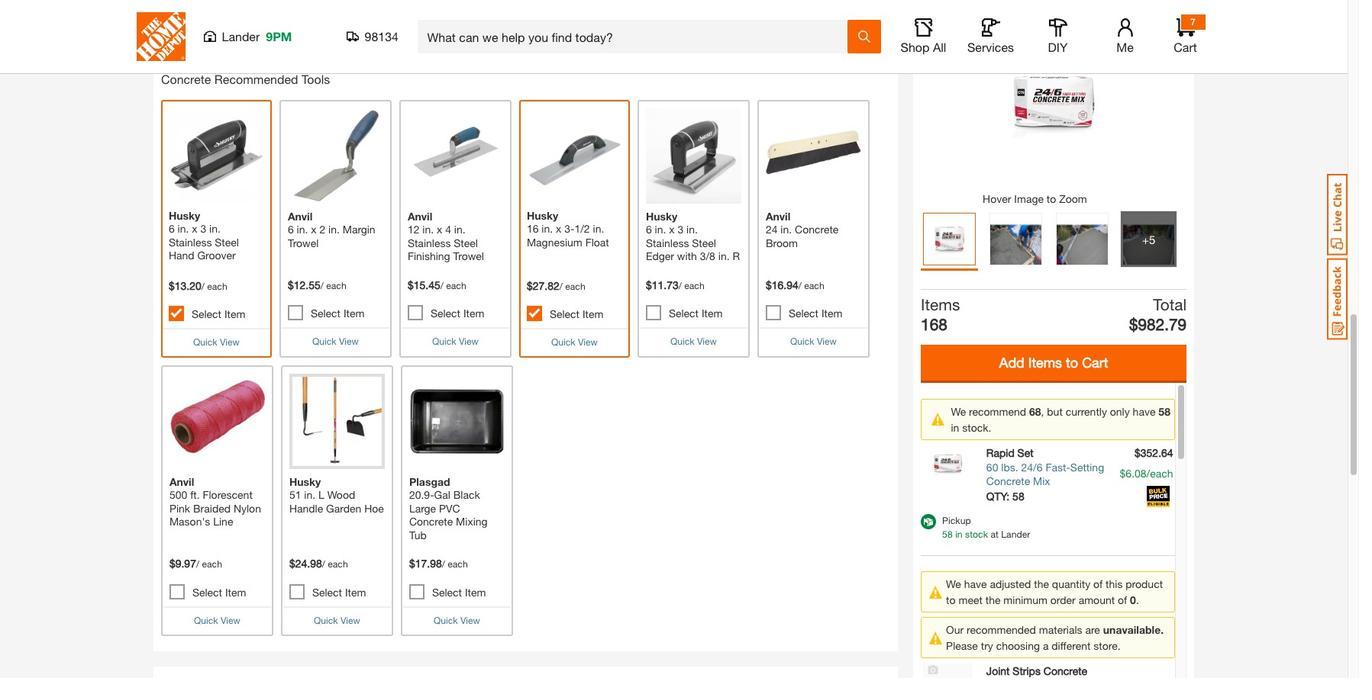 Task type: describe. For each thing, give the bounding box(es) containing it.
stainless for finishing
[[408, 237, 451, 250]]

a
[[1043, 640, 1049, 653]]

our recommended materials are unavailable. please try choosing a different store.
[[946, 624, 1164, 653]]

$11.73
[[646, 279, 679, 292]]

6 in. x 2 in. margin trowel image
[[288, 108, 383, 204]]

quick for anvil 500 ft. florescent pink braided nylon mason's line
[[194, 615, 218, 627]]

item for $9.97
[[225, 586, 246, 599]]

we recommend 68 , but currently only have 58 in stock.
[[951, 405, 1171, 434]]

$6.08
[[1120, 467, 1147, 480]]

in. up edger
[[655, 223, 666, 236]]

view for husky 51 in. l wood handle garden hoe
[[341, 615, 360, 627]]

project summary
[[921, 18, 1062, 40]]

view for anvil 6 in. x 2 in. margin trowel
[[339, 336, 359, 348]]

select for $12.55
[[311, 307, 341, 320]]

0 .
[[1130, 594, 1139, 607]]

trowel inside anvil 12 in. x 4 in. stainless steel finishing trowel
[[453, 250, 484, 263]]

6 in. x 3 in. stainless steel edger with 3/8 in. r image
[[646, 108, 741, 204]]

cart 7
[[1174, 16, 1197, 54]]

services button
[[966, 18, 1015, 55]]

$24.98
[[289, 558, 322, 571]]

r
[[733, 250, 740, 263]]

each for husky 6 in. x 3 in. stainless steel hand groover
[[207, 281, 227, 292]]

we for we recommend 68 , but currently only have 58 in stock.
[[951, 405, 966, 418]]

hoe
[[364, 502, 384, 515]]

steel for trowel
[[454, 237, 478, 250]]

nylon
[[234, 502, 261, 515]]

each for husky 16 in. x 3-1/2 in. magnesium float
[[565, 281, 585, 292]]

0 horizontal spatial lander
[[222, 29, 260, 44]]

in. left 2
[[297, 223, 308, 236]]

60 lbs. 24/6 fast-setting concrete mix link
[[986, 461, 1110, 488]]

ft.
[[190, 489, 200, 502]]

$982.79
[[1129, 315, 1187, 334]]

item for $15.45
[[463, 307, 484, 320]]

recommend
[[969, 405, 1026, 418]]

x for 6 in. x 3 in. stainless steel hand groover
[[192, 223, 197, 236]]

in. right 12
[[423, 223, 434, 236]]

1 horizontal spatial the
[[1034, 578, 1049, 591]]

recommended
[[214, 72, 298, 86]]

16
[[527, 223, 539, 236]]

/ for plasgad 20.9-gal black large pvc concrete mixing tub
[[442, 559, 445, 571]]

concrete recommended tools
[[161, 72, 330, 86]]

choosing
[[996, 640, 1040, 653]]

anvil for 6
[[288, 210, 313, 223]]

quick for anvil 12 in. x 4 in. stainless steel finishing trowel
[[432, 336, 456, 348]]

select item for $27.82
[[550, 308, 604, 321]]

98134
[[365, 29, 399, 44]]

select for $16.94
[[789, 307, 819, 320]]

have inside we have adjusted the quantity of this product to meet the minimum order amount of
[[964, 578, 987, 591]]

tools
[[302, 72, 330, 86]]

quick view for plasgad 20.9-gal black large pvc concrete mixing tub
[[434, 615, 480, 627]]

/ inside $352.64 $6.08 / each
[[1147, 467, 1150, 480]]

58 inside 'we recommend 68 , but currently only have 58 in stock.'
[[1159, 405, 1171, 418]]

9pm
[[266, 29, 292, 44]]

husky for husky 6 in. x 3 in. stainless steel edger with 3/8 in. r
[[646, 210, 678, 223]]

only
[[1110, 405, 1130, 418]]

anvil 24 in. concrete broom
[[766, 210, 839, 250]]

concrete inside rapid set 60 lbs. 24/6 fast-setting concrete mix qty: 58
[[986, 474, 1030, 487]]

steel for with
[[692, 237, 716, 250]]

are
[[1085, 624, 1100, 637]]

tub
[[409, 529, 427, 542]]

in. right 4
[[454, 223, 466, 236]]

select item for $16.94
[[789, 307, 843, 320]]

strips
[[1013, 665, 1041, 678]]

gal
[[434, 489, 450, 502]]

98134 button
[[346, 29, 399, 44]]

x for 16 in. x 3-1/2 in. magnesium float
[[556, 223, 561, 236]]

large
[[409, 502, 436, 515]]

joint strips concrete
[[986, 665, 1087, 678]]

quick for husky 51 in. l wood handle garden hoe
[[314, 615, 338, 627]]

6 for 6 in. x 3 in. stainless steel hand groover
[[169, 223, 175, 236]]

lander 9pm
[[222, 29, 292, 44]]

$17.98 / each
[[409, 558, 468, 571]]

+ 5
[[1142, 232, 1156, 246]]

/ for anvil 500 ft. florescent pink braided nylon mason's line
[[196, 559, 199, 571]]

bulk price icon image
[[1147, 481, 1173, 508]]

in inside 'we recommend 68 , but currently only have 58 in stock.'
[[951, 421, 959, 434]]

+
[[1142, 232, 1149, 246]]

items 168
[[921, 296, 960, 334]]

each for husky 6 in. x 3 in. stainless steel edger with 3/8 in. r
[[684, 280, 705, 292]]

concrete down different
[[1044, 665, 1087, 678]]

try
[[981, 640, 993, 653]]

0 vertical spatial of
[[1094, 578, 1103, 591]]

cart
[[1174, 40, 1197, 54]]

each for anvil 500 ft. florescent pink braided nylon mason's line
[[202, 559, 222, 571]]

select item for $17.98
[[432, 586, 486, 599]]

each inside $352.64 $6.08 / each
[[1150, 467, 1173, 480]]

6 in. x 3 in. stainless steel hand groover image
[[169, 108, 264, 203]]

anvil for 500
[[169, 476, 194, 488]]

view for anvil 500 ft. florescent pink braided nylon mason's line
[[221, 615, 240, 627]]

the home depot logo image
[[136, 12, 185, 61]]

float
[[585, 236, 609, 249]]

adjusted
[[990, 578, 1031, 591]]

edger
[[646, 250, 674, 263]]

to inside we have adjusted the quantity of this product to meet the minimum order amount of
[[946, 594, 956, 607]]

anvil for 12
[[408, 210, 432, 223]]

husky 6 in. x 3 in. stainless steel hand groover
[[169, 209, 239, 262]]

zoom
[[1059, 192, 1087, 205]]

1/2
[[575, 223, 590, 236]]

20.9-gal black large pvc concrete mixing tub image
[[409, 374, 505, 469]]

me button
[[1101, 18, 1150, 55]]

diy button
[[1034, 18, 1082, 55]]

view for anvil 12 in. x 4 in. stainless steel finishing trowel
[[459, 336, 479, 348]]

in. up groover
[[209, 223, 221, 236]]

combined shape image
[[929, 632, 942, 645]]

quick for husky 16 in. x 3-1/2 in. magnesium float
[[551, 337, 576, 348]]

/ for husky 6 in. x 3 in. stainless steel hand groover
[[201, 281, 204, 292]]

have inside 'we recommend 68 , but currently only have 58 in stock.'
[[1133, 405, 1156, 418]]

quick for plasgad 20.9-gal black large pvc concrete mixing tub
[[434, 615, 458, 627]]

shop
[[901, 40, 930, 54]]

each for husky 51 in. l wood handle garden hoe
[[328, 559, 348, 571]]

wood
[[327, 489, 355, 502]]

stock
[[965, 529, 988, 540]]

x for 12 in. x 4 in. stainless steel finishing trowel
[[437, 223, 442, 236]]

mix
[[1033, 474, 1050, 487]]

$12.55 / each
[[288, 279, 346, 292]]

select for $13.20
[[192, 308, 221, 321]]

500
[[169, 489, 187, 502]]

item for $24.98
[[345, 586, 366, 599]]

/ for anvil 24 in. concrete broom
[[799, 280, 802, 292]]

handle
[[289, 502, 323, 515]]

braided
[[193, 502, 231, 515]]

concrete down the home depot logo
[[161, 72, 211, 86]]

0 vertical spatial to
[[1047, 192, 1056, 205]]

pink
[[169, 502, 190, 515]]

3 for with
[[678, 223, 684, 236]]

husky 16 in. x 3-1/2 in. magnesium float
[[527, 209, 609, 249]]

$17.98
[[409, 558, 442, 571]]

total
[[1153, 296, 1187, 314]]

husky 51 in. l wood handle garden hoe
[[289, 476, 384, 515]]

20.9-
[[409, 489, 434, 502]]

amount
[[1079, 594, 1115, 607]]

view for anvil 24 in. concrete broom
[[817, 336, 837, 348]]

joint
[[986, 665, 1010, 678]]

0
[[1130, 594, 1136, 607]]

24
[[766, 223, 778, 236]]

line
[[213, 516, 233, 529]]

feedback link image
[[1327, 258, 1348, 341]]

60
[[986, 461, 998, 474]]

in. right 2
[[328, 223, 340, 236]]

$9.97 / each
[[169, 558, 222, 571]]

store.
[[1094, 640, 1121, 653]]

please
[[946, 640, 978, 653]]

x for 6 in. x 2 in. margin trowel
[[311, 223, 317, 236]]

$27.82
[[527, 279, 560, 292]]

quick view for husky 51 in. l wood handle garden hoe
[[314, 615, 360, 627]]

total $982.79
[[1129, 296, 1187, 334]]



Task type: locate. For each thing, give the bounding box(es) containing it.
quick view for anvil 24 in. concrete broom
[[790, 336, 837, 348]]

item for $13.20
[[224, 308, 245, 321]]

1 horizontal spatial 6
[[288, 223, 294, 236]]

anvil up 12
[[408, 210, 432, 223]]

in. up hand
[[178, 223, 189, 236]]

mason's
[[169, 516, 210, 529]]

each inside $15.45 / each
[[446, 280, 466, 292]]

item for $11.73
[[702, 307, 723, 320]]

6 up edger
[[646, 223, 652, 236]]

2 vertical spatial 58
[[942, 529, 953, 540]]

x inside anvil 12 in. x 4 in. stainless steel finishing trowel
[[437, 223, 442, 236]]

each inside $17.98 / each
[[448, 559, 468, 571]]

/ down plasgad 20.9-gal black large pvc concrete mixing tub
[[442, 559, 445, 571]]

minimum
[[1004, 594, 1048, 607]]

/ down the magnesium
[[560, 281, 563, 292]]

/ down handle
[[322, 559, 325, 571]]

concrete inside plasgad 20.9-gal black large pvc concrete mixing tub
[[409, 516, 453, 529]]

3 inside "husky 6 in. x 3 in. stainless steel hand groover"
[[200, 223, 206, 236]]

x for 6 in. x 3 in. stainless steel edger with 3/8 in. r
[[669, 223, 675, 236]]

husky for husky 16 in. x 3-1/2 in. magnesium float
[[527, 209, 559, 222]]

in inside pickup 58 in stock at lander
[[955, 529, 963, 540]]

select item for $24.98
[[312, 586, 366, 599]]

image
[[1014, 192, 1044, 205]]

husky up hand
[[169, 209, 200, 222]]

combined shape image for we recommend
[[932, 413, 945, 426]]

view
[[220, 26, 240, 38], [339, 336, 359, 348], [459, 336, 479, 348], [697, 336, 717, 348], [817, 336, 837, 348], [220, 337, 240, 348], [578, 337, 598, 348], [221, 615, 240, 627], [341, 615, 360, 627], [461, 615, 480, 627]]

quick view for husky 6 in. x 3 in. stainless steel hand groover
[[193, 337, 240, 348]]

select item down $9.97 / each
[[192, 586, 246, 599]]

each for plasgad 20.9-gal black large pvc concrete mixing tub
[[448, 559, 468, 571]]

1 horizontal spatial of
[[1118, 594, 1127, 607]]

select down "$16.94 / each"
[[789, 307, 819, 320]]

1 vertical spatial combined shape image
[[929, 586, 942, 599]]

select item down $15.45 / each
[[431, 307, 484, 320]]

rapid set 60 lbs. 24/6 fast-setting concrete mix qty: 58
[[986, 446, 1104, 503]]

x
[[192, 223, 197, 236], [556, 223, 561, 236], [311, 223, 317, 236], [437, 223, 442, 236], [669, 223, 675, 236]]

x inside "husky 6 in. x 3 in. stainless steel edger with 3/8 in. r"
[[669, 223, 675, 236]]

3 inside "husky 6 in. x 3 in. stainless steel edger with 3/8 in. r"
[[678, 223, 684, 236]]

the right meet at the right bottom of page
[[986, 594, 1001, 607]]

6 for 6 in. x 2 in. margin trowel
[[288, 223, 294, 236]]

select for $9.97
[[192, 586, 222, 599]]

each inside "$16.94 / each"
[[804, 280, 825, 292]]

select for $27.82
[[550, 308, 580, 321]]

steel for groover
[[215, 236, 239, 249]]

1 vertical spatial lander
[[1001, 529, 1030, 540]]

husky for husky 6 in. x 3 in. stainless steel hand groover
[[169, 209, 200, 222]]

to left meet at the right bottom of page
[[946, 594, 956, 607]]

stainless for hand
[[169, 236, 212, 249]]

plasgad
[[409, 476, 450, 488]]

select item for $13.20
[[192, 308, 245, 321]]

view for husky 6 in. x 3 in. stainless steel hand groover
[[220, 337, 240, 348]]

concrete down large
[[409, 516, 453, 529]]

we up stock.
[[951, 405, 966, 418]]

1 horizontal spatial trowel
[[453, 250, 484, 263]]

each inside $24.98 / each
[[328, 559, 348, 571]]

this
[[1106, 578, 1123, 591]]

each right $15.45
[[446, 280, 466, 292]]

husky up 16
[[527, 209, 559, 222]]

/ down finishing
[[440, 280, 444, 292]]

husky inside "husky 6 in. x 3 in. stainless steel hand groover"
[[169, 209, 200, 222]]

6 inside anvil 6 in. x 2 in. margin trowel
[[288, 223, 294, 236]]

1 vertical spatial 58
[[1013, 490, 1025, 503]]

500 ft. florescent pink braided nylon mason's line image
[[169, 374, 265, 469]]

we up meet at the right bottom of page
[[946, 578, 961, 591]]

$15.45 / each
[[408, 279, 466, 292]]

currently
[[1066, 405, 1107, 418]]

12 in. x 4 in. stainless steel finishing trowel image
[[408, 108, 503, 204]]

/ down anvil 24 in. concrete broom
[[799, 280, 802, 292]]

select item for $12.55
[[311, 307, 365, 320]]

rapid
[[986, 446, 1015, 459]]

/ inside $24.98 / each
[[322, 559, 325, 571]]

concrete up broom
[[795, 223, 839, 236]]

pvc
[[439, 502, 460, 515]]

7
[[1191, 16, 1196, 27]]

garden
[[326, 502, 361, 515]]

58 up $352.64
[[1159, 405, 1171, 418]]

2 horizontal spatial stainless
[[646, 237, 689, 250]]

stainless inside "husky 6 in. x 3 in. stainless steel edger with 3/8 in. r"
[[646, 237, 689, 250]]

0 horizontal spatial to
[[946, 594, 956, 607]]

anvil inside anvil 6 in. x 2 in. margin trowel
[[288, 210, 313, 223]]

combined shape image left meet at the right bottom of page
[[929, 586, 942, 599]]

we inside we have adjusted the quantity of this product to meet the minimum order amount of
[[946, 578, 961, 591]]

quick down $11.73 / each
[[670, 336, 695, 348]]

0 vertical spatial the
[[1034, 578, 1049, 591]]

168
[[921, 315, 948, 334]]

1 horizontal spatial to
[[1047, 192, 1056, 205]]

we inside 'we recommend 68 , but currently only have 58 in stock.'
[[951, 405, 966, 418]]

item for $16.94
[[822, 307, 843, 320]]

select down $24.98 / each
[[312, 586, 342, 599]]

6 inside "husky 6 in. x 3 in. stainless steel edger with 3/8 in. r"
[[646, 223, 652, 236]]

$16.94 / each
[[766, 279, 825, 292]]

trowel right finishing
[[453, 250, 484, 263]]

stainless up edger
[[646, 237, 689, 250]]

0 horizontal spatial of
[[1094, 578, 1103, 591]]

24 in. concrete broom image
[[766, 108, 861, 204]]

0 horizontal spatial 3
[[200, 223, 206, 236]]

item down $15.45 / each
[[463, 307, 484, 320]]

/ for husky 6 in. x 3 in. stainless steel edger with 3/8 in. r
[[679, 280, 682, 292]]

0 vertical spatial in
[[951, 421, 959, 434]]

each for anvil 6 in. x 2 in. margin trowel
[[326, 280, 346, 292]]

0 horizontal spatial stainless
[[169, 236, 212, 249]]

each inside $13.20 / each
[[207, 281, 227, 292]]

/ for anvil 6 in. x 2 in. margin trowel
[[320, 280, 324, 292]]

quick view for husky 16 in. x 3-1/2 in. magnesium float
[[551, 337, 598, 348]]

we have adjusted the quantity of this product to meet the minimum order amount of
[[946, 578, 1163, 607]]

1 horizontal spatial stainless
[[408, 237, 451, 250]]

quick view down $17.98 / each
[[434, 615, 480, 627]]

in. up broom
[[781, 223, 792, 236]]

$15.45
[[408, 279, 440, 292]]

/ down 2
[[320, 280, 324, 292]]

in. left r
[[718, 250, 730, 263]]

anvil inside anvil 12 in. x 4 in. stainless steel finishing trowel
[[408, 210, 432, 223]]

each right $12.55 at the left top of the page
[[326, 280, 346, 292]]

/ for husky 16 in. x 3-1/2 in. magnesium float
[[560, 281, 563, 292]]

meet
[[959, 594, 983, 607]]

quick down $12.55 / each
[[312, 336, 336, 348]]

each inside $9.97 / each
[[202, 559, 222, 571]]

select down $9.97 / each
[[192, 586, 222, 599]]

magnesium
[[527, 236, 582, 249]]

select for $17.98
[[432, 586, 462, 599]]

quick down $15.45 / each
[[432, 336, 456, 348]]

item for $17.98
[[465, 586, 486, 599]]

quick view for husky 6 in. x 3 in. stainless steel edger with 3/8 in. r
[[670, 336, 717, 348]]

view left "9pm"
[[220, 26, 240, 38]]

view for husky 16 in. x 3-1/2 in. magnesium float
[[578, 337, 598, 348]]

quick down $9.97 / each
[[194, 615, 218, 627]]

concrete down lbs.
[[986, 474, 1030, 487]]

quick view down $12.55 / each
[[312, 336, 359, 348]]

x inside anvil 6 in. x 2 in. margin trowel
[[311, 223, 317, 236]]

0 horizontal spatial steel
[[215, 236, 239, 249]]

select for $15.45
[[431, 307, 461, 320]]

60 lbs. 24/6 fast-setting concrete mix image
[[923, 445, 973, 494]]

quick view down $15.45 / each
[[432, 336, 479, 348]]

anvil 500 ft. florescent pink braided nylon mason's line
[[169, 476, 261, 529]]

view down $27.82 / each
[[578, 337, 598, 348]]

in. right 16
[[542, 223, 553, 236]]

6 for 6 in. x 3 in. stainless steel edger with 3/8 in. r
[[646, 223, 652, 236]]

select item for $9.97
[[192, 586, 246, 599]]

l
[[318, 489, 324, 502]]

each right $24.98
[[328, 559, 348, 571]]

0 vertical spatial 58
[[1159, 405, 1171, 418]]

1 vertical spatial the
[[986, 594, 1001, 607]]

in. up the with
[[687, 223, 698, 236]]

$12.55
[[288, 279, 320, 292]]

pickup 58 in stock at lander
[[942, 515, 1030, 540]]

item down $17.98 / each
[[465, 586, 486, 599]]

select item for $11.73
[[669, 307, 723, 320]]

in left stock.
[[951, 421, 959, 434]]

at
[[991, 529, 999, 540]]

services
[[967, 40, 1014, 54]]

each right $27.82
[[565, 281, 585, 292]]

1 vertical spatial in
[[955, 529, 963, 540]]

each right $9.97
[[202, 559, 222, 571]]

/
[[320, 280, 324, 292], [440, 280, 444, 292], [679, 280, 682, 292], [799, 280, 802, 292], [201, 281, 204, 292], [560, 281, 563, 292], [1147, 467, 1150, 480], [196, 559, 199, 571], [322, 559, 325, 571], [442, 559, 445, 571]]

5
[[1149, 232, 1156, 246]]

plasgad 20.9-gal black large pvc concrete mixing tub
[[409, 476, 488, 542]]

anvil 12 in. x 4 in. stainless steel finishing trowel
[[408, 210, 484, 263]]

view down $15.45 / each
[[459, 336, 479, 348]]

each for anvil 12 in. x 4 in. stainless steel finishing trowel
[[446, 280, 466, 292]]

select for $24.98
[[312, 586, 342, 599]]

1 vertical spatial trowel
[[453, 250, 484, 263]]

None checkbox
[[288, 306, 303, 321], [408, 306, 423, 321], [646, 306, 661, 321], [766, 306, 781, 321], [169, 585, 185, 600], [288, 306, 303, 321], [408, 306, 423, 321], [646, 306, 661, 321], [766, 306, 781, 321], [169, 585, 185, 600]]

item
[[344, 307, 365, 320], [463, 307, 484, 320], [702, 307, 723, 320], [822, 307, 843, 320], [224, 308, 245, 321], [583, 308, 604, 321], [225, 586, 246, 599], [345, 586, 366, 599], [465, 586, 486, 599]]

joint strips concrete image
[[923, 664, 973, 679]]

6
[[169, 223, 175, 236], [288, 223, 294, 236], [646, 223, 652, 236]]

select down $13.20 / each
[[192, 308, 221, 321]]

select down $11.73 / each
[[669, 307, 699, 320]]

steel inside "husky 6 in. x 3 in. stainless steel edger with 3/8 in. r"
[[692, 237, 716, 250]]

each inside $12.55 / each
[[326, 280, 346, 292]]

None checkbox
[[169, 306, 184, 322], [527, 306, 542, 322], [289, 585, 305, 600], [409, 585, 424, 600], [169, 306, 184, 322], [527, 306, 542, 322], [289, 585, 305, 600], [409, 585, 424, 600]]

.
[[1136, 594, 1139, 607]]

project
[[921, 18, 979, 40]]

$9.97
[[169, 558, 196, 571]]

51 in. l wood handle garden hoe image
[[289, 374, 385, 469]]

in. inside anvil 24 in. concrete broom
[[781, 223, 792, 236]]

view down $11.73 / each
[[697, 336, 717, 348]]

3/8
[[700, 250, 715, 263]]

/ inside $11.73 / each
[[679, 280, 682, 292]]

item for $12.55
[[344, 307, 365, 320]]

florescent
[[203, 489, 253, 502]]

margin
[[343, 223, 375, 236]]

1 vertical spatial to
[[946, 594, 956, 607]]

58 down pickup
[[942, 529, 953, 540]]

different
[[1052, 640, 1091, 653]]

me
[[1117, 40, 1134, 54]]

steel
[[215, 236, 239, 249], [454, 237, 478, 250], [692, 237, 716, 250]]

1 horizontal spatial 58
[[1013, 490, 1025, 503]]

58 inside pickup 58 in stock at lander
[[942, 529, 953, 540]]

combined shape image
[[932, 413, 945, 426], [929, 586, 942, 599]]

1 horizontal spatial lander
[[1001, 529, 1030, 540]]

16 in. x 3-1/2 in. magnesium float image
[[527, 108, 622, 203]]

quick down $24.98 / each
[[314, 615, 338, 627]]

view for plasgad 20.9-gal black large pvc concrete mixing tub
[[461, 615, 480, 627]]

in.
[[178, 223, 189, 236], [209, 223, 221, 236], [542, 223, 553, 236], [593, 223, 604, 236], [297, 223, 308, 236], [328, 223, 340, 236], [423, 223, 434, 236], [454, 223, 466, 236], [655, 223, 666, 236], [687, 223, 698, 236], [781, 223, 792, 236], [718, 250, 730, 263], [304, 489, 315, 502]]

4
[[445, 223, 451, 236]]

steel up $15.45 / each
[[454, 237, 478, 250]]

select item down $12.55 / each
[[311, 307, 365, 320]]

steel inside "husky 6 in. x 3 in. stainless steel hand groover"
[[215, 236, 239, 249]]

trowel inside anvil 6 in. x 2 in. margin trowel
[[288, 237, 319, 250]]

in
[[951, 421, 959, 434], [955, 529, 963, 540]]

quick view for anvil 500 ft. florescent pink braided nylon mason's line
[[194, 615, 240, 627]]

materials
[[1039, 624, 1082, 637]]

quick view for anvil 6 in. x 2 in. margin trowel
[[312, 336, 359, 348]]

1 vertical spatial of
[[1118, 594, 1127, 607]]

/ for husky 51 in. l wood handle garden hoe
[[322, 559, 325, 571]]

/ down "mason's"
[[196, 559, 199, 571]]

quick view down $9.97 / each
[[194, 615, 240, 627]]

1 vertical spatial have
[[964, 578, 987, 591]]

select item down $24.98 / each
[[312, 586, 366, 599]]

1 horizontal spatial 3
[[678, 223, 684, 236]]

select item down $11.73 / each
[[669, 307, 723, 320]]

of left the 0
[[1118, 594, 1127, 607]]

view for husky 6 in. x 3 in. stainless steel edger with 3/8 in. r
[[697, 336, 717, 348]]

each right $17.98
[[448, 559, 468, 571]]

3 for groover
[[200, 223, 206, 236]]

summary
[[984, 18, 1062, 40]]

husky inside husky 51 in. l wood handle garden hoe
[[289, 476, 321, 488]]

x inside "husky 6 in. x 3 in. stainless steel hand groover"
[[192, 223, 197, 236]]

order
[[1051, 594, 1076, 607]]

item down line
[[225, 586, 246, 599]]

$27.82 / each
[[527, 279, 585, 292]]

in down pickup
[[955, 529, 963, 540]]

quick down $17.98 / each
[[434, 615, 458, 627]]

quick for anvil 6 in. x 2 in. margin trowel
[[312, 336, 336, 348]]

select down $17.98 / each
[[432, 586, 462, 599]]

lander inside pickup 58 in stock at lander
[[1001, 529, 1030, 540]]

anvil for 24
[[766, 210, 791, 223]]

0 vertical spatial have
[[1133, 405, 1156, 418]]

6 up hand
[[169, 223, 175, 236]]

/ inside $13.20 / each
[[201, 281, 204, 292]]

in. left l
[[304, 489, 315, 502]]

combined shape image for we have adjusted the quantity of this product to meet the minimum order amount of
[[929, 586, 942, 599]]

stainless for edger
[[646, 237, 689, 250]]

anvil inside anvil 500 ft. florescent pink braided nylon mason's line
[[169, 476, 194, 488]]

/ inside $27.82 / each
[[560, 281, 563, 292]]

58 inside rapid set 60 lbs. 24/6 fast-setting concrete mix qty: 58
[[1013, 490, 1025, 503]]

stock.
[[962, 421, 991, 434]]

0 vertical spatial lander
[[222, 29, 260, 44]]

trowel up $12.55 at the left top of the page
[[288, 237, 319, 250]]

quick view down $11.73 / each
[[670, 336, 717, 348]]

2 horizontal spatial 58
[[1159, 405, 1171, 418]]

concrete inside anvil 24 in. concrete broom
[[795, 223, 839, 236]]

select item down $27.82 / each
[[550, 308, 604, 321]]

58
[[1159, 405, 1171, 418], [1013, 490, 1025, 503], [942, 529, 953, 540]]

each down the with
[[684, 280, 705, 292]]

husky inside "husky 6 in. x 3 in. stainless steel edger with 3/8 in. r"
[[646, 210, 678, 223]]

setting
[[1070, 461, 1104, 474]]

0 horizontal spatial the
[[986, 594, 1001, 607]]

item down $13.20 / each
[[224, 308, 245, 321]]

anvil up 500
[[169, 476, 194, 488]]

/ inside $17.98 / each
[[442, 559, 445, 571]]

in. up the float
[[593, 223, 604, 236]]

live chat image
[[1327, 174, 1348, 256]]

/ for anvil 12 in. x 4 in. stainless steel finishing trowel
[[440, 280, 444, 292]]

item down $24.98 / each
[[345, 586, 366, 599]]

quick right the home depot logo
[[193, 26, 217, 38]]

2 horizontal spatial 6
[[646, 223, 652, 236]]

51
[[289, 489, 301, 502]]

unavailable.
[[1103, 624, 1164, 637]]

have right only
[[1133, 405, 1156, 418]]

quick view up concrete recommended tools
[[193, 26, 240, 38]]

quick
[[193, 26, 217, 38], [312, 336, 336, 348], [432, 336, 456, 348], [670, 336, 695, 348], [790, 336, 815, 348], [193, 337, 217, 348], [551, 337, 576, 348], [194, 615, 218, 627], [314, 615, 338, 627], [434, 615, 458, 627]]

12
[[408, 223, 420, 236]]

3
[[200, 223, 206, 236], [678, 223, 684, 236]]

select item for $15.45
[[431, 307, 484, 320]]

each inside $11.73 / each
[[684, 280, 705, 292]]

each down groover
[[207, 281, 227, 292]]

1 vertical spatial we
[[946, 578, 961, 591]]

quick for anvil 24 in. concrete broom
[[790, 336, 815, 348]]

hover image to zoom
[[983, 192, 1087, 205]]

stainless up finishing
[[408, 237, 451, 250]]

husky for husky 51 in. l wood handle garden hoe
[[289, 476, 321, 488]]

lander right at
[[1001, 529, 1030, 540]]

2
[[319, 223, 325, 236]]

we
[[951, 405, 966, 418], [946, 578, 961, 591]]

0 vertical spatial trowel
[[288, 237, 319, 250]]

quick down "$16.94 / each"
[[790, 336, 815, 348]]

quick for husky 6 in. x 3 in. stainless steel hand groover
[[193, 337, 217, 348]]

/ inside "$16.94 / each"
[[799, 280, 802, 292]]

3 up the with
[[678, 223, 684, 236]]

1 horizontal spatial have
[[1133, 405, 1156, 418]]

/ inside $15.45 / each
[[440, 280, 444, 292]]

quick view down $24.98 / each
[[314, 615, 360, 627]]

steel inside anvil 12 in. x 4 in. stainless steel finishing trowel
[[454, 237, 478, 250]]

we for we have adjusted the quantity of this product to meet the minimum order amount of
[[946, 578, 961, 591]]

0 vertical spatial combined shape image
[[932, 413, 945, 426]]

husky inside 'husky 16 in. x 3-1/2 in. magnesium float'
[[527, 209, 559, 222]]

pickup
[[942, 515, 971, 526]]

2 horizontal spatial steel
[[692, 237, 716, 250]]

x left 2
[[311, 223, 317, 236]]

58 right qty:
[[1013, 490, 1025, 503]]

recommended
[[967, 624, 1036, 637]]

/ inside $12.55 / each
[[320, 280, 324, 292]]

each inside $27.82 / each
[[565, 281, 585, 292]]

diy
[[1048, 40, 1068, 54]]

$24.98 / each
[[289, 558, 348, 571]]

0 horizontal spatial 58
[[942, 529, 953, 540]]

item for $27.82
[[583, 308, 604, 321]]

items
[[921, 296, 960, 314]]

stainless up hand
[[169, 236, 212, 249]]

stainless inside "husky 6 in. x 3 in. stainless steel hand groover"
[[169, 236, 212, 249]]

$16.94
[[766, 279, 799, 292]]

stainless
[[169, 236, 212, 249], [408, 237, 451, 250], [646, 237, 689, 250]]

quick down $13.20 / each
[[193, 337, 217, 348]]

0 horizontal spatial trowel
[[288, 237, 319, 250]]

0 vertical spatial we
[[951, 405, 966, 418]]

select
[[311, 307, 341, 320], [431, 307, 461, 320], [669, 307, 699, 320], [789, 307, 819, 320], [192, 308, 221, 321], [550, 308, 580, 321], [192, 586, 222, 599], [312, 586, 342, 599], [432, 586, 462, 599]]

6 inside "husky 6 in. x 3 in. stainless steel hand groover"
[[169, 223, 175, 236]]

/ inside $9.97 / each
[[196, 559, 199, 571]]

0 horizontal spatial 6
[[169, 223, 175, 236]]

in. inside husky 51 in. l wood handle garden hoe
[[304, 489, 315, 502]]

1 horizontal spatial steel
[[454, 237, 478, 250]]

/ down $352.64
[[1147, 467, 1150, 480]]

lander left "9pm"
[[222, 29, 260, 44]]

select for $11.73
[[669, 307, 699, 320]]

quick view for anvil 12 in. x 4 in. stainless steel finishing trowel
[[432, 336, 479, 348]]

quick view down $27.82 / each
[[551, 337, 598, 348]]

steel up 3/8
[[692, 237, 716, 250]]

$352.64 $6.08 / each
[[1120, 446, 1173, 480]]

select down $15.45 / each
[[431, 307, 461, 320]]

What can we help you find today? search field
[[427, 21, 846, 53]]

0 horizontal spatial have
[[964, 578, 987, 591]]

quick for husky 6 in. x 3 in. stainless steel edger with 3/8 in. r
[[670, 336, 695, 348]]

/ down the with
[[679, 280, 682, 292]]

stainless inside anvil 12 in. x 4 in. stainless steel finishing trowel
[[408, 237, 451, 250]]

,
[[1041, 405, 1044, 418]]

fast-
[[1046, 461, 1070, 474]]

trowel
[[288, 237, 319, 250], [453, 250, 484, 263]]

each for anvil 24 in. concrete broom
[[804, 280, 825, 292]]

anvil inside anvil 24 in. concrete broom
[[766, 210, 791, 223]]

x inside 'husky 16 in. x 3-1/2 in. magnesium float'
[[556, 223, 561, 236]]

hover
[[983, 192, 1011, 205]]



Task type: vqa. For each thing, say whether or not it's contained in the screenshot.


